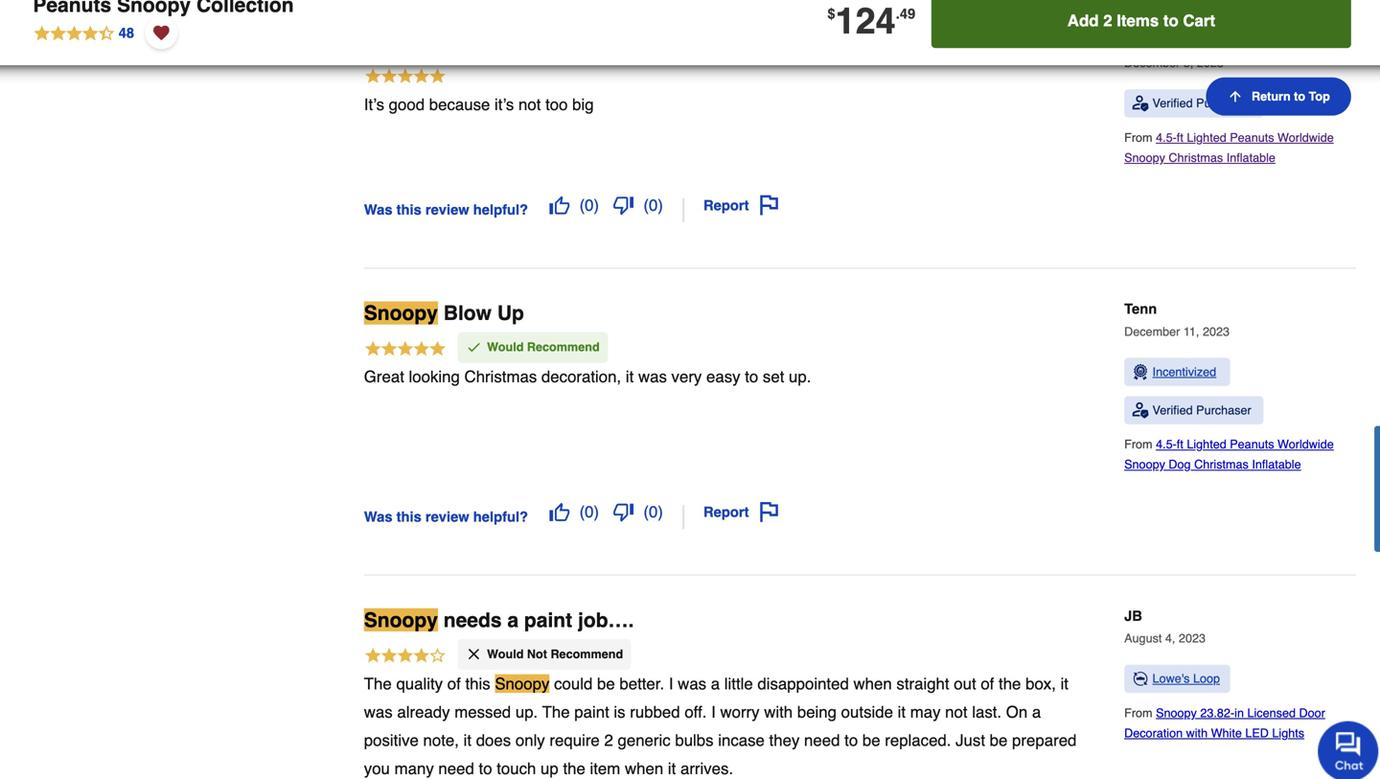 Task type: locate. For each thing, give the bounding box(es) containing it.
report button for inflatable
[[702, 202, 788, 234]]

verified purchaser
[[1136, 114, 1230, 128], [1136, 406, 1230, 420]]

the right up on the left bottom of the page
[[575, 744, 597, 762]]

2 would from the top
[[503, 638, 538, 652]]

2 flag image from the top
[[762, 500, 781, 519]]

verified down incentivized
[[1136, 406, 1174, 420]]

0 vertical spatial helpful?
[[490, 214, 542, 230]]

0 vertical spatial 2023
[[1178, 76, 1204, 89]]

does
[[492, 718, 526, 735]]

when up outside
[[851, 664, 888, 682]]

recommend up decoration,
[[541, 346, 610, 360]]

) right thumb down icon
[[665, 209, 670, 226]]

would right close icon
[[503, 638, 538, 652]]

2 report button from the top
[[702, 493, 788, 526]]

require
[[562, 718, 610, 735]]

2 up item
[[614, 718, 623, 735]]

0 vertical spatial paint
[[538, 601, 584, 623]]

2 ft from the top
[[1159, 439, 1165, 452]]

0 vertical spatial ft
[[1159, 147, 1165, 160]]

incase
[[723, 718, 767, 735]]

would
[[503, 346, 538, 360], [503, 638, 538, 652]]

christmas right dog
[[1176, 458, 1227, 471]]

5,
[[1165, 76, 1175, 89]]

purchaser up 4.5-ft lighted peanuts worldwide snoopy christmas inflatable
[[1178, 114, 1230, 128]]

3 from from the top
[[1109, 694, 1139, 708]]

needs
[[462, 601, 517, 623]]

1 lighted from the top
[[1169, 147, 1206, 160]]

1 horizontal spatial with
[[1168, 713, 1188, 727]]

) right thumb down image
[[665, 501, 670, 518]]

verified down 5,
[[1136, 114, 1174, 128]]

1 vertical spatial ft
[[1159, 439, 1165, 452]]

2023 inside jb august 4, 2023
[[1161, 623, 1187, 637]]

ft inside 4.5-ft lighted peanuts worldwide snoopy christmas inflatable
[[1159, 147, 1165, 160]]

1 vertical spatial flag image
[[762, 500, 781, 519]]

1 thumb up image from the top
[[562, 208, 581, 227]]

1 vertical spatial verified purchaser
[[1136, 406, 1230, 420]]

( right thumb down image
[[652, 501, 657, 518]]

worldwide for 4.5-ft lighted peanuts worldwide snoopy dog christmas inflatable
[[1255, 439, 1308, 452]]

a right 'on'
[[1021, 691, 1030, 708]]

paint left is
[[586, 691, 619, 708]]

0 vertical spatial the
[[386, 664, 412, 682]]

1 vertical spatial when
[[634, 744, 671, 762]]

lights
[[1250, 713, 1280, 727]]

straight
[[892, 664, 943, 682]]

5 stars image for blow up
[[386, 345, 464, 365]]

1 vertical spatial 5 stars image
[[386, 345, 464, 365]]

great looking christmas decoration, it was very easy to set up.
[[386, 372, 811, 390]]

it left does
[[481, 718, 488, 735]]

need
[[805, 718, 839, 735], [457, 744, 491, 762]]

with inside the could be better. i was a little disappointed when straight out of the box, it was already messed up. the paint is rubbed off. i worry with being outside it may not last. on a positive note, it does only require 2 generic bulbs incase they need to be replaced.  just be prepared you many need to touch up the item when it arrives.
[[766, 691, 794, 708]]

note,
[[442, 718, 476, 735]]

was up off.
[[684, 664, 712, 682]]

0 horizontal spatial i
[[676, 664, 680, 682]]

4.5- up dog
[[1139, 439, 1159, 452]]

report for inflatable
[[709, 210, 752, 226]]

not right the it's
[[533, 113, 554, 131]]

0 vertical spatial 5 stars image
[[386, 86, 464, 106]]

2 vertical spatial was
[[386, 691, 413, 708]]

helpful? for inflatable
[[490, 214, 542, 230]]

0 right thumb down image
[[657, 501, 665, 518]]

0 vertical spatial up.
[[790, 372, 811, 390]]

tenn december 11, 2023
[[1109, 309, 1209, 345]]

out
[[947, 664, 968, 682]]

1 horizontal spatial a
[[716, 664, 724, 682]]

https://photos us.bazaarvoice.com/photo/2/cghvdg86bg93zxm/cb6ad3f9 76f9 53db 954e f806f6377b51 image
[[515, 776, 635, 779]]

0 vertical spatial thumb up image
[[562, 208, 581, 227]]

0 vertical spatial review
[[444, 214, 486, 230]]

124
[[834, 22, 892, 62]]

would right checkmark image
[[503, 346, 538, 360]]

1 horizontal spatial the
[[990, 664, 1011, 682]]

peanuts inside 4.5-ft lighted peanuts worldwide snoopy christmas inflatable
[[1210, 147, 1252, 160]]

1 4.5- from the top
[[1139, 147, 1159, 160]]

lighted inside 4.5-ft lighted peanuts worldwide snoopy christmas inflatable
[[1169, 147, 1206, 160]]

lowe's loop
[[1136, 662, 1200, 675]]

1 vertical spatial ( 0
[[591, 501, 604, 518]]

because
[[448, 113, 506, 131]]

1 horizontal spatial when
[[851, 664, 888, 682]]

december down charmaine
[[1109, 76, 1162, 89]]

1 vertical spatial a
[[716, 664, 724, 682]]

disappointed
[[760, 664, 847, 682]]

0 horizontal spatial was
[[386, 691, 413, 708]]

2023
[[1178, 76, 1204, 89], [1184, 331, 1209, 345], [1161, 623, 1187, 637]]

1 vertical spatial from
[[1109, 439, 1139, 452]]

chat invite button image
[[1293, 708, 1352, 766]]

0 vertical spatial 2
[[1089, 33, 1098, 51]]

1 vertical spatial purchaser
[[1178, 406, 1230, 420]]

up. up only
[[530, 691, 551, 708]]

1 5 stars image from the top
[[386, 86, 464, 106]]

1 vertical spatial was
[[386, 506, 413, 521]]

good
[[409, 113, 444, 131]]

( 0 ) right thumb down icon
[[652, 209, 670, 226]]

was this review helpful?
[[386, 214, 542, 230], [386, 506, 542, 521]]

this
[[417, 214, 441, 230], [417, 506, 441, 521], [482, 664, 506, 682]]

1 ( 0 ) from the top
[[652, 209, 670, 226]]

https://photos us.bazaarvoice.com/photo/2/cghvdg86bg93zxm/e0c8879b 7183 5c2f 9c37 55d30f1fbf35 image
[[645, 776, 765, 779]]

incentivised review icon image
[[1117, 369, 1132, 384]]

1 vertical spatial thumb up image
[[562, 500, 581, 519]]

when down generic
[[634, 744, 671, 762]]

was up positive
[[386, 691, 413, 708]]

recommend
[[541, 346, 610, 360], [563, 638, 632, 652]]

1 vertical spatial report
[[709, 502, 752, 517]]

to down does
[[495, 744, 508, 762]]

5 stars image
[[386, 86, 464, 106], [386, 345, 464, 365]]

1 of from the left
[[465, 664, 478, 682]]

2023 right "11,"
[[1184, 331, 1209, 345]]

it's
[[510, 113, 529, 131]]

2 thumb up image from the top
[[562, 500, 581, 519]]

snoopy bike inflatable
[[386, 54, 589, 76]]

up
[[513, 309, 538, 331]]

1 vertical spatial was
[[684, 664, 712, 682]]

0 vertical spatial purchaser
[[1178, 114, 1230, 128]]

report
[[709, 210, 752, 226], [709, 502, 752, 517]]

0 vertical spatial 4.5-
[[1139, 147, 1159, 160]]

need down being
[[805, 718, 839, 735]]

2 right add
[[1089, 33, 1098, 51]]

christmas down checkmark image
[[481, 372, 550, 390]]

1 horizontal spatial 2
[[1089, 33, 1098, 51]]

2023 inside charmaine december 5, 2023
[[1178, 76, 1204, 89]]

a left the little
[[716, 664, 724, 682]]

1 vertical spatial was this review helpful?
[[386, 506, 542, 521]]

0 vertical spatial not
[[533, 113, 554, 131]]

1 december from the top
[[1109, 76, 1162, 89]]

cart
[[1165, 33, 1196, 51]]

4 stars image
[[386, 637, 464, 657]]

)
[[665, 209, 670, 226], [665, 501, 670, 518]]

2 vertical spatial christmas
[[1176, 458, 1227, 471]]

0 vertical spatial was this review helpful?
[[386, 214, 542, 230]]

2023 right 5,
[[1178, 76, 1204, 89]]

verified purchaser icon image down incentivised review icon
[[1117, 405, 1132, 421]]

need down note,
[[457, 744, 491, 762]]

1 horizontal spatial i
[[716, 691, 720, 708]]

2 vertical spatial this
[[482, 664, 506, 682]]

checkmark image
[[483, 345, 498, 360]]

peanuts
[[71, 16, 146, 38], [1210, 147, 1252, 160], [1210, 439, 1252, 452]]

i right off.
[[716, 691, 720, 708]]

when
[[851, 664, 888, 682], [634, 744, 671, 762]]

review
[[444, 214, 486, 230], [444, 506, 486, 521]]

1 vertical spatial review
[[444, 506, 486, 521]]

paint up would not recommend
[[538, 601, 584, 623]]

peanuts for 4.5-ft lighted peanuts worldwide snoopy christmas inflatable
[[1210, 147, 1252, 160]]

1 ) from the top
[[665, 209, 670, 226]]

( 0 left thumb down icon
[[591, 209, 604, 226]]

2 purchaser from the top
[[1178, 406, 1230, 420]]

0 vertical spatial ( 0 )
[[652, 209, 670, 226]]

lighted up dog
[[1169, 439, 1206, 452]]

from down incentivised review icon
[[1109, 439, 1139, 452]]

2 ( 0 from the top
[[591, 501, 604, 518]]

1 vertical spatial peanuts
[[1210, 147, 1252, 160]]

1 would from the top
[[503, 346, 538, 360]]

1 horizontal spatial not
[[939, 691, 960, 708]]

2 was from the top
[[386, 506, 413, 521]]

inflatable right dog
[[1231, 458, 1277, 471]]

it right decoration,
[[635, 372, 643, 390]]

december inside tenn december 11, 2023
[[1109, 331, 1162, 345]]

1 from from the top
[[1109, 147, 1139, 160]]

1 ( 0 from the top
[[591, 209, 604, 226]]

0 horizontal spatial with
[[766, 691, 794, 708]]

0 vertical spatial verified
[[1136, 114, 1174, 128]]

report button
[[702, 202, 788, 234], [702, 493, 788, 526]]

inflatable down arrow up image
[[1206, 166, 1253, 179]]

0 vertical spatial was
[[386, 214, 413, 230]]

was for snoopy blow up
[[386, 506, 413, 521]]

lighted for dog
[[1169, 439, 1206, 452]]

5 stars image up good
[[386, 86, 464, 106]]

with up they
[[766, 691, 794, 708]]

2 december from the top
[[1109, 331, 1162, 345]]

4.5- for christmas
[[1139, 147, 1159, 160]]

was
[[647, 372, 674, 390], [684, 664, 712, 682], [386, 691, 413, 708]]

2023 right 4,
[[1161, 623, 1187, 637]]

paint inside the could be better. i was a little disappointed when straight out of the box, it was already messed up. the paint is rubbed off. i worry with being outside it may not last. on a positive note, it does only require 2 generic bulbs incase they need to be replaced.  just be prepared you many need to touch up the item when it arrives.
[[586, 691, 619, 708]]

from for bike inflatable
[[1109, 147, 1139, 160]]

0 vertical spatial ( 0
[[591, 209, 604, 226]]

thumb up image left thumb down image
[[562, 500, 581, 519]]

would for a
[[503, 638, 538, 652]]

top
[[1285, 107, 1305, 121]]

0 horizontal spatial a
[[522, 601, 533, 623]]

quality
[[417, 664, 461, 682]]

be right just
[[981, 718, 998, 735]]

1 flag image from the top
[[762, 208, 781, 227]]

purchaser up the 4.5-ft lighted peanuts worldwide snoopy dog christmas inflatable "link"
[[1178, 406, 1230, 420]]

0 horizontal spatial of
[[465, 664, 478, 682]]

4,
[[1148, 623, 1158, 637]]

( left thumb down image
[[591, 501, 596, 518]]

i right better.
[[676, 664, 680, 682]]

1 vertical spatial )
[[665, 501, 670, 518]]

2 4.5- from the top
[[1139, 439, 1159, 452]]

1 vertical spatial helpful?
[[490, 506, 542, 521]]

0 vertical spatial when
[[851, 664, 888, 682]]

jb
[[1109, 601, 1126, 616]]

the inside the could be better. i was a little disappointed when straight out of the box, it was already messed up. the paint is rubbed off. i worry with being outside it may not last. on a positive note, it does only require 2 generic bulbs incase they need to be replaced.  just be prepared you many need to touch up the item when it arrives.
[[555, 691, 582, 708]]

0 vertical spatial verified purchaser icon image
[[1117, 113, 1132, 129]]

worldwide inside 4.5-ft lighted peanuts worldwide snoopy christmas inflatable
[[1255, 147, 1308, 160]]

return to top button
[[1187, 96, 1325, 132]]

it
[[635, 372, 643, 390], [1048, 664, 1056, 682], [894, 691, 901, 708], [481, 718, 488, 735], [675, 744, 683, 762]]

0 vertical spatial need
[[805, 718, 839, 735]]

(
[[591, 209, 596, 226], [652, 209, 657, 226], [591, 501, 596, 518], [652, 501, 657, 518]]

the down could
[[555, 691, 582, 708]]

) for snoopy bike inflatable
[[665, 209, 670, 226]]

2 helpful? from the top
[[490, 506, 542, 521]]

1 horizontal spatial paint
[[586, 691, 619, 708]]

1 vertical spatial not
[[939, 691, 960, 708]]

1 ft from the top
[[1159, 147, 1165, 160]]

0 vertical spatial from
[[1109, 147, 1139, 160]]

( 0 left thumb down image
[[591, 501, 604, 518]]

thumb down image
[[623, 208, 642, 227]]

4.5- down charmaine december 5, 2023
[[1139, 147, 1159, 160]]

not down out
[[939, 691, 960, 708]]

the
[[990, 664, 1011, 682], [575, 744, 597, 762]]

2 worldwide from the top
[[1255, 439, 1308, 452]]

worldwide inside the 4.5-ft lighted peanuts worldwide snoopy dog christmas inflatable
[[1255, 439, 1308, 452]]

of inside the could be better. i was a little disappointed when straight out of the box, it was already messed up. the paint is rubbed off. i worry with being outside it may not last. on a positive note, it does only require 2 generic bulbs incase they need to be replaced.  just be prepared you many need to touch up the item when it arrives.
[[973, 664, 985, 682]]

1 vertical spatial need
[[457, 744, 491, 762]]

4.5- inside 4.5-ft lighted peanuts worldwide snoopy christmas inflatable
[[1139, 147, 1159, 160]]

0 horizontal spatial 2
[[614, 718, 623, 735]]

december down the tenn
[[1109, 331, 1162, 345]]

peanuts inside the 4.5-ft lighted peanuts worldwide snoopy dog christmas inflatable
[[1210, 439, 1252, 452]]

the down 4 stars image
[[386, 664, 412, 682]]

flag image
[[762, 208, 781, 227], [762, 500, 781, 519]]

2 of from the left
[[973, 664, 985, 682]]

2 ) from the top
[[665, 501, 670, 518]]

5 stars image for bike inflatable
[[386, 86, 464, 106]]

0 vertical spatial christmas
[[1151, 166, 1203, 179]]

2 was this review helpful? from the top
[[386, 506, 542, 521]]

licensed
[[1226, 694, 1272, 708]]

1 vertical spatial inflatable
[[1231, 458, 1277, 471]]

purchaser
[[1178, 114, 1230, 128], [1178, 406, 1230, 420]]

1 horizontal spatial be
[[860, 718, 877, 735]]

positive
[[386, 718, 438, 735]]

easy
[[712, 372, 744, 390]]

2 ( 0 ) from the top
[[652, 501, 670, 518]]

was left very
[[647, 372, 674, 390]]

it's good because it's not too big
[[386, 113, 605, 131]]

0 vertical spatial with
[[766, 691, 794, 708]]

a right needs
[[522, 601, 533, 623]]

1 vertical spatial would
[[503, 638, 538, 652]]

2 review from the top
[[444, 506, 486, 521]]

2 inside the could be better. i was a little disappointed when straight out of the box, it was already messed up. the paint is rubbed off. i worry with being outside it may not last. on a positive note, it does only require 2 generic bulbs incase they need to be replaced.  just be prepared you many need to touch up the item when it arrives.
[[614, 718, 623, 735]]

just
[[949, 718, 977, 735]]

recommend up could
[[563, 638, 632, 652]]

ft for dog
[[1159, 439, 1165, 452]]

1 worldwide from the top
[[1255, 147, 1308, 160]]

rubbed
[[639, 691, 687, 708]]

1 horizontal spatial the
[[555, 691, 582, 708]]

peanuts for 4.5-ft lighted peanuts worldwide snoopy dog christmas inflatable
[[1210, 439, 1252, 452]]

to up charmaine
[[1146, 33, 1161, 51]]

1 vertical spatial the
[[555, 691, 582, 708]]

1 was this review helpful? from the top
[[386, 214, 542, 230]]

the up 'on'
[[990, 664, 1011, 682]]

2 lighted from the top
[[1169, 439, 1206, 452]]

2
[[1089, 33, 1098, 51], [614, 718, 623, 735]]

return
[[1230, 107, 1267, 121]]

to left set
[[748, 372, 761, 390]]

0 vertical spatial the
[[990, 664, 1011, 682]]

1 vertical spatial up.
[[530, 691, 551, 708]]

this for blow up
[[417, 506, 441, 521]]

1 vertical spatial 4.5-
[[1139, 439, 1159, 452]]

arrow up image
[[1207, 106, 1223, 122]]

1 vertical spatial lighted
[[1169, 439, 1206, 452]]

0 vertical spatial would
[[503, 346, 538, 360]]

be down outside
[[860, 718, 877, 735]]

0 vertical spatial this
[[417, 214, 441, 230]]

( 0 ) right thumb down image
[[652, 501, 670, 518]]

many
[[415, 744, 452, 762]]

verified purchaser down 5,
[[1136, 114, 1230, 128]]

would not recommend
[[503, 638, 632, 652]]

2 report from the top
[[709, 502, 752, 517]]

verified purchaser icon image down charmaine december 5, 2023
[[1117, 113, 1132, 129]]

of right out
[[973, 664, 985, 682]]

1 vertical spatial verified purchaser icon image
[[1117, 405, 1132, 421]]

1 report button from the top
[[702, 202, 788, 234]]

0 vertical spatial inflatable
[[1206, 166, 1253, 179]]

1 helpful? from the top
[[490, 214, 542, 230]]

outside
[[840, 691, 889, 708]]

of right quality
[[465, 664, 478, 682]]

off.
[[691, 691, 712, 708]]

ft up dog
[[1159, 439, 1165, 452]]

helpful?
[[490, 214, 542, 230], [490, 506, 542, 521]]

1 vertical spatial report button
[[702, 493, 788, 526]]

messed
[[472, 691, 526, 708]]

4.5- inside the 4.5-ft lighted peanuts worldwide snoopy dog christmas inflatable
[[1139, 439, 1159, 452]]

( 0 for up
[[591, 501, 604, 518]]

they
[[771, 718, 800, 735]]

23.82-
[[1181, 694, 1214, 708]]

christmas
[[1151, 166, 1203, 179], [481, 372, 550, 390], [1176, 458, 1227, 471]]

verified purchaser down incentivized
[[1136, 406, 1230, 420]]

1 vertical spatial this
[[417, 506, 441, 521]]

inflatable
[[505, 54, 589, 76]]

0 vertical spatial )
[[665, 209, 670, 226]]

thumb up image
[[562, 208, 581, 227], [562, 500, 581, 519]]

2 vertical spatial a
[[1021, 691, 1030, 708]]

from down charmaine december 5, 2023
[[1109, 147, 1139, 160]]

from up decoration
[[1109, 694, 1139, 708]]

be up is
[[608, 664, 625, 682]]

thumb up image left thumb down icon
[[562, 208, 581, 227]]

1 vertical spatial verified
[[1136, 406, 1174, 420]]

thumb up image for snoopy blow up
[[562, 500, 581, 519]]

december inside charmaine december 5, 2023
[[1109, 76, 1162, 89]]

with down 23.82-
[[1168, 713, 1188, 727]]

charmaine december 5, 2023
[[1109, 53, 1204, 89]]

not inside the could be better. i was a little disappointed when straight out of the box, it was already messed up. the paint is rubbed off. i worry with being outside it may not last. on a positive note, it does only require 2 generic bulbs incase they need to be replaced.  just be prepared you many need to touch up the item when it arrives.
[[939, 691, 960, 708]]

ft down 5,
[[1159, 147, 1165, 160]]

0 horizontal spatial up.
[[530, 691, 551, 708]]

lighted down 5,
[[1169, 147, 1206, 160]]

( 0
[[591, 209, 604, 226], [591, 501, 604, 518]]

1 review from the top
[[444, 214, 486, 230]]

ft inside the 4.5-ft lighted peanuts worldwide snoopy dog christmas inflatable
[[1159, 439, 1165, 452]]

( 0 ) for inflatable
[[652, 209, 670, 226]]

add 2 items to cart
[[1055, 33, 1196, 51]]

2 5 stars image from the top
[[386, 345, 464, 365]]

christmas down 5,
[[1151, 166, 1203, 179]]

big
[[584, 113, 605, 131]]

0 vertical spatial lighted
[[1169, 147, 1206, 160]]

close image
[[483, 637, 498, 652]]

1 was from the top
[[386, 214, 413, 230]]

1 report from the top
[[709, 210, 752, 226]]

up. right set
[[790, 372, 811, 390]]

item
[[601, 744, 630, 762]]

lighted inside the 4.5-ft lighted peanuts worldwide snoopy dog christmas inflatable
[[1169, 439, 1206, 452]]

0 vertical spatial was
[[647, 372, 674, 390]]

2 vertical spatial peanuts
[[1210, 439, 1252, 452]]

5 stars image up great
[[386, 345, 464, 365]]

1 vertical spatial 2023
[[1184, 331, 1209, 345]]

48
[[152, 46, 167, 61]]

1 horizontal spatial of
[[973, 664, 985, 682]]

1 vertical spatial december
[[1109, 331, 1162, 345]]

1 vertical spatial with
[[1168, 713, 1188, 727]]

verified purchaser icon image
[[1117, 113, 1132, 129], [1117, 405, 1132, 421]]

1 vertical spatial 2
[[614, 718, 623, 735]]

of
[[465, 664, 478, 682], [973, 664, 985, 682]]



Task type: describe. For each thing, give the bounding box(es) containing it.
return to top
[[1230, 107, 1305, 121]]

could
[[567, 664, 603, 682]]

not
[[541, 638, 560, 652]]

https://photos us.bazaarvoice.com/photo/2/cghvdg86bg93zxm/6537f0f5 278c 55b1 81c5 ebdb80b2344d image
[[386, 776, 506, 779]]

box,
[[1015, 664, 1044, 682]]

is
[[624, 691, 635, 708]]

lowe's
[[1136, 662, 1171, 675]]

2 verified from the top
[[1136, 406, 1174, 420]]

it's
[[386, 113, 405, 131]]

from for needs a paint job….
[[1109, 694, 1139, 708]]

white
[[1192, 713, 1221, 727]]

add 2 items to cart button
[[926, 16, 1325, 68]]

may
[[905, 691, 934, 708]]

2 inside button
[[1089, 33, 1098, 51]]

4.4 stars image
[[71, 43, 168, 64]]

0 horizontal spatial need
[[457, 744, 491, 762]]

december for charmaine
[[1109, 76, 1162, 89]]

loop
[[1175, 662, 1200, 675]]

0 vertical spatial recommend
[[541, 346, 610, 360]]

it left may
[[894, 691, 901, 708]]

would for up
[[503, 346, 538, 360]]

christmas inside the 4.5-ft lighted peanuts worldwide snoopy dog christmas inflatable
[[1176, 458, 1227, 471]]

snoopy needs a paint job….
[[386, 601, 643, 623]]

2023 inside tenn december 11, 2023
[[1184, 331, 1209, 345]]

report button for up
[[702, 493, 788, 526]]

2 horizontal spatial a
[[1021, 691, 1030, 708]]

add
[[1055, 33, 1085, 51]]

snoopy inside 4.5-ft lighted peanuts worldwide snoopy christmas inflatable
[[1109, 166, 1148, 179]]

bike
[[462, 54, 500, 76]]

0 horizontal spatial be
[[608, 664, 625, 682]]

4.5-ft lighted peanuts worldwide snoopy dog christmas inflatable link
[[1109, 439, 1308, 471]]

thumb up image for snoopy bike inflatable
[[562, 208, 581, 227]]

( left thumb down icon
[[591, 209, 596, 226]]

it left arrives.
[[675, 744, 683, 762]]

2 verified purchaser icon image from the top
[[1117, 405, 1132, 421]]

already
[[417, 691, 468, 708]]

4.5-ft lighted peanuts worldwide snoopy christmas inflatable link
[[1109, 147, 1308, 179]]

11,
[[1165, 331, 1181, 345]]

( right thumb down icon
[[652, 209, 657, 226]]

124 . 49
[[834, 22, 910, 62]]

worry
[[725, 691, 762, 708]]

flag image for up
[[762, 500, 781, 519]]

the quality of this snoopy
[[386, 664, 562, 682]]

being
[[798, 691, 836, 708]]

would recommend
[[503, 346, 610, 360]]

snoopy blow up
[[386, 309, 538, 331]]

little
[[729, 664, 756, 682]]

1 horizontal spatial was
[[647, 372, 674, 390]]

snoopy inside snoopy 23.82-in licensed door decoration with white led lights
[[1139, 694, 1178, 708]]

arrives.
[[687, 744, 737, 762]]

charmaine
[[1109, 53, 1178, 69]]

review for bike
[[444, 214, 486, 230]]

0 right thumb down icon
[[657, 209, 665, 226]]

christmas inside 4.5-ft lighted peanuts worldwide snoopy christmas inflatable
[[1151, 166, 1203, 179]]

worldwide for 4.5-ft lighted peanuts worldwide snoopy christmas inflatable
[[1255, 147, 1308, 160]]

snoopy 23.82-in licensed door decoration with white led lights
[[1109, 694, 1300, 727]]

0 horizontal spatial paint
[[538, 601, 584, 623]]

1 vertical spatial christmas
[[481, 372, 550, 390]]

great
[[386, 372, 424, 390]]

only
[[530, 718, 558, 735]]

with inside snoopy 23.82-in licensed door decoration with white led lights
[[1168, 713, 1188, 727]]

replaced.
[[881, 718, 944, 735]]

snoopy 23.82-in licensed door decoration with white led lights link
[[1109, 694, 1300, 727]]

looking
[[429, 372, 477, 390]]

up. inside the could be better. i was a little disappointed when straight out of the box, it was already messed up. the paint is rubbed off. i worry with being outside it may not last. on a positive note, it does only require 2 generic bulbs incase they need to be replaced.  just be prepared you many need to touch up the item when it arrives.
[[530, 691, 551, 708]]

1 vertical spatial the
[[575, 744, 597, 762]]

was this review helpful? for bike
[[386, 214, 542, 230]]

decoration
[[1109, 713, 1165, 727]]

in
[[1214, 694, 1223, 708]]

to down outside
[[843, 718, 856, 735]]

thumb down image
[[623, 500, 642, 519]]

0 vertical spatial peanuts
[[71, 16, 146, 38]]

you
[[386, 744, 411, 762]]

2023 for bike inflatable
[[1178, 76, 1204, 89]]

1 verified purchaser from the top
[[1136, 114, 1230, 128]]

collection
[[226, 16, 319, 38]]

too
[[558, 113, 580, 131]]

1 purchaser from the top
[[1178, 114, 1230, 128]]

last.
[[964, 691, 992, 708]]

was for snoopy bike inflatable
[[386, 214, 413, 230]]

1 horizontal spatial up.
[[790, 372, 811, 390]]

to left top
[[1271, 107, 1281, 121]]

0 horizontal spatial the
[[386, 664, 412, 682]]

inflatable inside the 4.5-ft lighted peanuts worldwide snoopy dog christmas inflatable
[[1231, 458, 1277, 471]]

lighted for christmas
[[1169, 147, 1206, 160]]

job….
[[589, 601, 643, 623]]

blow
[[462, 309, 507, 331]]

) for snoopy blow up
[[665, 501, 670, 518]]

items
[[1102, 33, 1142, 51]]

2 horizontal spatial was
[[684, 664, 712, 682]]

( 0 ) for up
[[652, 501, 670, 518]]

4.5-ft lighted peanuts worldwide snoopy dog christmas inflatable
[[1109, 439, 1308, 471]]

door
[[1275, 694, 1300, 708]]

touch
[[512, 744, 550, 762]]

better.
[[629, 664, 672, 682]]

could be better. i was a little disappointed when straight out of the box, it was already messed up. the paint is rubbed off. i worry with being outside it may not last. on a positive note, it does only require 2 generic bulbs incase they need to be replaced.  just be prepared you many need to touch up the item when it arrives.
[[386, 664, 1064, 762]]

prepared
[[1002, 718, 1064, 735]]

flag image for inflatable
[[762, 208, 781, 227]]

1 horizontal spatial need
[[805, 718, 839, 735]]

48 button
[[71, 38, 168, 69]]

tenn
[[1109, 309, 1140, 324]]

this for bike inflatable
[[417, 214, 441, 230]]

4.5- for dog
[[1139, 439, 1159, 452]]

2 horizontal spatial be
[[981, 718, 998, 735]]

( 0 for inflatable
[[591, 209, 604, 226]]

set
[[765, 372, 786, 390]]

led
[[1224, 713, 1247, 727]]

2 from from the top
[[1109, 439, 1139, 452]]

december for tenn
[[1109, 331, 1162, 345]]

up
[[554, 744, 571, 762]]

on
[[997, 691, 1017, 708]]

very
[[678, 372, 707, 390]]

0 left thumb down icon
[[596, 209, 604, 226]]

bulbs
[[682, 718, 718, 735]]

jb august 4, 2023
[[1109, 601, 1187, 637]]

0 horizontal spatial not
[[533, 113, 554, 131]]

was this review helpful? for blow
[[386, 506, 542, 521]]

review for blow
[[444, 506, 486, 521]]

decoration,
[[555, 372, 631, 390]]

2023 for needs a paint job….
[[1161, 623, 1187, 637]]

incentivized
[[1136, 370, 1197, 383]]

inflatable inside 4.5-ft lighted peanuts worldwide snoopy christmas inflatable
[[1206, 166, 1253, 179]]

0 vertical spatial i
[[676, 664, 680, 682]]

helpful? for up
[[490, 506, 542, 521]]

ft for christmas
[[1159, 147, 1165, 160]]

dog
[[1151, 458, 1172, 471]]

generic
[[627, 718, 678, 735]]

.
[[892, 28, 896, 43]]

lowes loop icon image
[[1117, 661, 1132, 676]]

it right box,
[[1048, 664, 1056, 682]]

report for up
[[709, 502, 752, 517]]

1 verified from the top
[[1136, 114, 1174, 128]]

2 verified purchaser from the top
[[1136, 406, 1230, 420]]

4.5-ft lighted peanuts worldwide snoopy christmas inflatable
[[1109, 147, 1308, 179]]

1 vertical spatial recommend
[[563, 638, 632, 652]]

1 verified purchaser icon image from the top
[[1117, 113, 1132, 129]]

snoopy inside the 4.5-ft lighted peanuts worldwide snoopy dog christmas inflatable
[[1109, 458, 1148, 471]]

0 left thumb down image
[[596, 501, 604, 518]]

1 vertical spatial i
[[716, 691, 720, 708]]



Task type: vqa. For each thing, say whether or not it's contained in the screenshot.
info image in the 'Actual Price $1.28' ELEMENT
no



